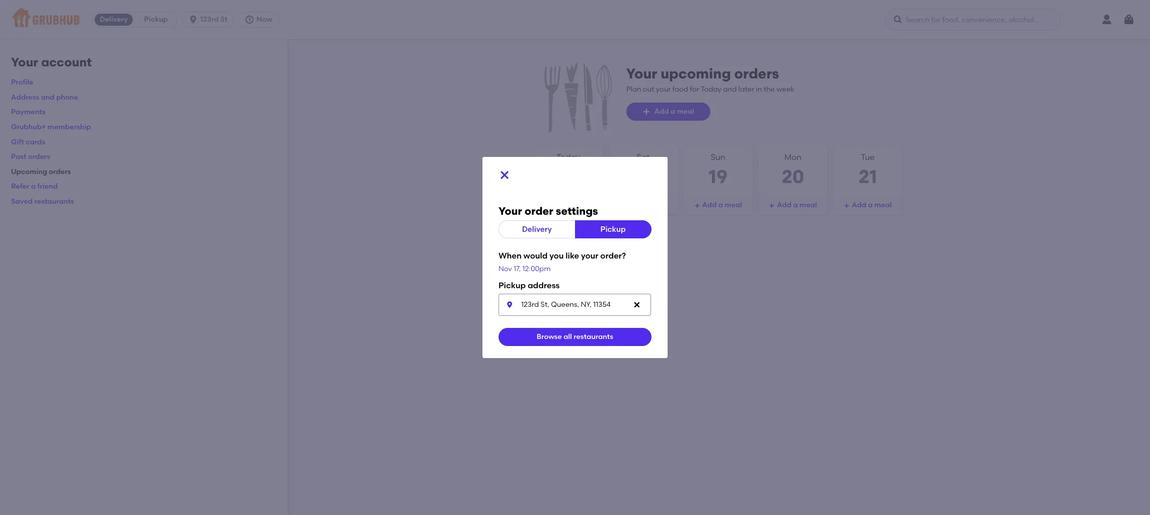 Task type: describe. For each thing, give the bounding box(es) containing it.
st
[[220, 15, 227, 24]]

1 horizontal spatial delivery button
[[499, 221, 575, 239]]

20
[[782, 165, 805, 187]]

gift cards link
[[11, 138, 45, 146]]

payments
[[11, 108, 45, 116]]

refer
[[11, 182, 29, 191]]

a down food
[[671, 107, 675, 116]]

0 horizontal spatial delivery button
[[93, 12, 135, 28]]

pickup address
[[499, 281, 560, 291]]

upcoming orders
[[11, 167, 71, 176]]

orders inside your upcoming orders plan out your food for today and later in the week
[[735, 65, 779, 82]]

week
[[777, 85, 795, 93]]

123rd st button
[[182, 12, 238, 28]]

your upcoming orders plan out your food for today and later in the week
[[626, 65, 795, 93]]

svg image inside now button
[[245, 15, 255, 25]]

a down sat
[[644, 201, 648, 209]]

past orders
[[11, 153, 50, 161]]

add a meal button for sun
[[684, 196, 753, 214]]

a right order
[[569, 201, 574, 209]]

sun
[[711, 152, 726, 162]]

0 horizontal spatial and
[[41, 93, 55, 102]]

profile link
[[11, 78, 33, 87]]

past orders link
[[11, 153, 50, 161]]

upcoming orders link
[[11, 167, 71, 176]]

pickup button for left "delivery" button
[[135, 12, 177, 28]]

saved
[[11, 197, 33, 206]]

pickup button for the right "delivery" button
[[575, 221, 652, 239]]

refer a friend link
[[11, 182, 58, 191]]

pickup
[[499, 281, 526, 291]]

friend
[[37, 182, 58, 191]]

and inside your upcoming orders plan out your food for today and later in the week
[[723, 85, 737, 93]]

sat
[[637, 152, 650, 162]]

address and phone link
[[11, 93, 78, 102]]

cards
[[26, 138, 45, 146]]

profile
[[11, 78, 33, 87]]

in
[[756, 85, 762, 93]]

address
[[11, 93, 39, 102]]

later
[[739, 85, 755, 93]]

order
[[525, 205, 553, 218]]

like
[[566, 251, 579, 261]]

phone
[[56, 93, 78, 102]]

Search Address search field
[[499, 294, 651, 316]]

your inside "when would you like your order? nov 17, 12:00pm"
[[581, 251, 599, 261]]

saved restaurants link
[[11, 197, 74, 206]]

upcoming
[[11, 167, 47, 176]]

plan
[[626, 85, 641, 93]]

gift
[[11, 138, 24, 146]]

your for account
[[11, 55, 38, 69]]

12:00pm
[[523, 265, 551, 273]]

grubhub+ membership
[[11, 123, 91, 131]]

pickup inside main navigation 'navigation'
[[144, 15, 168, 24]]

upcoming
[[661, 65, 731, 82]]

your inside your upcoming orders plan out your food for today and later in the week
[[656, 85, 671, 93]]

tue 21
[[859, 152, 877, 187]]

restaurants inside button
[[574, 332, 614, 341]]

would
[[524, 251, 548, 261]]

0 horizontal spatial today
[[557, 152, 581, 162]]

today inside your upcoming orders plan out your food for today and later in the week
[[701, 85, 722, 93]]

all
[[564, 332, 572, 341]]



Task type: locate. For each thing, give the bounding box(es) containing it.
delivery
[[100, 15, 128, 24], [522, 225, 552, 234]]

1 vertical spatial today
[[557, 152, 581, 162]]

17,
[[514, 265, 521, 273]]

1 vertical spatial delivery button
[[499, 221, 575, 239]]

nov 17, 12:00pm link
[[499, 265, 551, 273]]

the
[[764, 85, 775, 93]]

and left phone at the left top of page
[[41, 93, 55, 102]]

svg image inside 123rd st button
[[188, 15, 198, 25]]

past
[[11, 153, 26, 161]]

payments link
[[11, 108, 45, 116]]

a down 21
[[868, 201, 873, 209]]

svg image
[[188, 15, 198, 25], [642, 108, 651, 116], [499, 169, 511, 181], [769, 203, 775, 209], [844, 203, 850, 209], [506, 301, 514, 309]]

main navigation navigation
[[0, 0, 1150, 39]]

saved restaurants
[[11, 197, 74, 206]]

nov
[[499, 265, 512, 273]]

a right refer
[[31, 182, 36, 191]]

1 vertical spatial your
[[581, 251, 599, 261]]

delivery button
[[93, 12, 135, 28], [499, 221, 575, 239]]

your account
[[11, 55, 92, 69]]

1 horizontal spatial pickup
[[601, 225, 626, 234]]

1 vertical spatial restaurants
[[574, 332, 614, 341]]

a down 19
[[719, 201, 723, 209]]

svg image inside add a meal button
[[694, 203, 700, 209]]

now
[[257, 15, 272, 24]]

pickup
[[144, 15, 168, 24], [601, 225, 626, 234]]

0 vertical spatial pickup
[[144, 15, 168, 24]]

refer a friend
[[11, 182, 58, 191]]

19
[[709, 165, 728, 187]]

2 vertical spatial orders
[[49, 167, 71, 176]]

1 horizontal spatial today
[[701, 85, 722, 93]]

browse
[[537, 332, 562, 341]]

a down 20
[[793, 201, 798, 209]]

0 horizontal spatial pickup button
[[135, 12, 177, 28]]

svg image
[[1123, 14, 1135, 26], [245, 15, 255, 25], [893, 15, 903, 25], [694, 203, 700, 209], [633, 301, 641, 309]]

browse all restaurants
[[537, 332, 614, 341]]

1 vertical spatial delivery
[[522, 225, 552, 234]]

grubhub+ membership link
[[11, 123, 91, 131]]

settings
[[556, 205, 598, 218]]

restaurants
[[34, 197, 74, 206], [574, 332, 614, 341]]

you
[[550, 251, 564, 261]]

1 horizontal spatial restaurants
[[574, 332, 614, 341]]

your
[[656, 85, 671, 93], [581, 251, 599, 261]]

grubhub+
[[11, 123, 46, 131]]

123rd st
[[200, 15, 227, 24]]

orders
[[735, 65, 779, 82], [28, 153, 50, 161], [49, 167, 71, 176]]

your left order
[[499, 205, 522, 218]]

delivery inside main navigation 'navigation'
[[100, 15, 128, 24]]

1 vertical spatial pickup button
[[575, 221, 652, 239]]

add a meal button for tue
[[834, 196, 902, 214]]

0 vertical spatial pickup button
[[135, 12, 177, 28]]

and left later
[[723, 85, 737, 93]]

your order settings
[[499, 205, 598, 218]]

0 horizontal spatial pickup
[[144, 15, 168, 24]]

address and phone
[[11, 93, 78, 102]]

1 horizontal spatial and
[[723, 85, 737, 93]]

add
[[655, 107, 669, 116], [553, 201, 567, 209], [628, 201, 642, 209], [702, 201, 717, 209], [777, 201, 792, 209], [852, 201, 867, 209]]

browse all restaurants button
[[499, 328, 652, 346]]

your for order
[[499, 205, 522, 218]]

account
[[41, 55, 92, 69]]

0 vertical spatial orders
[[735, 65, 779, 82]]

0 horizontal spatial your
[[11, 55, 38, 69]]

1 horizontal spatial pickup button
[[575, 221, 652, 239]]

0 vertical spatial delivery
[[100, 15, 128, 24]]

add a meal
[[655, 107, 694, 116], [553, 201, 593, 209], [628, 201, 667, 209], [702, 201, 742, 209], [777, 201, 817, 209], [852, 201, 892, 209]]

0 horizontal spatial delivery
[[100, 15, 128, 24]]

123rd
[[200, 15, 219, 24]]

orders for upcoming orders
[[49, 167, 71, 176]]

orders for past orders
[[28, 153, 50, 161]]

restaurants down friend
[[34, 197, 74, 206]]

your
[[11, 55, 38, 69], [626, 65, 658, 82], [499, 205, 522, 218]]

today
[[701, 85, 722, 93], [557, 152, 581, 162]]

1 horizontal spatial your
[[656, 85, 671, 93]]

add a meal button for sat
[[609, 196, 678, 214]]

a
[[671, 107, 675, 116], [31, 182, 36, 191], [569, 201, 574, 209], [644, 201, 648, 209], [719, 201, 723, 209], [793, 201, 798, 209], [868, 201, 873, 209]]

food
[[673, 85, 688, 93]]

orders up in
[[735, 65, 779, 82]]

0 vertical spatial your
[[656, 85, 671, 93]]

when
[[499, 251, 522, 261]]

your inside your upcoming orders plan out your food for today and later in the week
[[626, 65, 658, 82]]

sun 19
[[709, 152, 728, 187]]

1 horizontal spatial your
[[499, 205, 522, 218]]

mon 20
[[782, 152, 805, 187]]

0 vertical spatial restaurants
[[34, 197, 74, 206]]

order?
[[601, 251, 626, 261]]

add a meal button
[[626, 103, 711, 121], [534, 196, 603, 214], [609, 196, 678, 214], [684, 196, 753, 214], [759, 196, 827, 214], [834, 196, 902, 214]]

1 horizontal spatial delivery
[[522, 225, 552, 234]]

gift cards
[[11, 138, 45, 146]]

membership
[[48, 123, 91, 131]]

and
[[723, 85, 737, 93], [41, 93, 55, 102]]

address
[[528, 281, 560, 291]]

your right out
[[656, 85, 671, 93]]

now button
[[238, 12, 283, 28]]

orders up friend
[[49, 167, 71, 176]]

pickup button
[[135, 12, 177, 28], [575, 221, 652, 239]]

for
[[690, 85, 699, 93]]

0 vertical spatial today
[[701, 85, 722, 93]]

0 horizontal spatial your
[[581, 251, 599, 261]]

0 horizontal spatial restaurants
[[34, 197, 74, 206]]

add a meal button for mon
[[759, 196, 827, 214]]

1 vertical spatial pickup
[[601, 225, 626, 234]]

0 vertical spatial delivery button
[[93, 12, 135, 28]]

21
[[859, 165, 877, 187]]

meal
[[677, 107, 694, 116], [575, 201, 593, 209], [650, 201, 667, 209], [725, 201, 742, 209], [800, 201, 817, 209], [875, 201, 892, 209]]

your right like
[[581, 251, 599, 261]]

your up profile
[[11, 55, 38, 69]]

1 vertical spatial orders
[[28, 153, 50, 161]]

orders up upcoming orders
[[28, 153, 50, 161]]

mon
[[785, 152, 802, 162]]

out
[[643, 85, 655, 93]]

restaurants right all at the left bottom
[[574, 332, 614, 341]]

your up out
[[626, 65, 658, 82]]

2 horizontal spatial your
[[626, 65, 658, 82]]

tue
[[861, 152, 875, 162]]

your for upcoming
[[626, 65, 658, 82]]

when would you like your order? nov 17, 12:00pm
[[499, 251, 626, 273]]



Task type: vqa. For each thing, say whether or not it's contained in the screenshot.
cards
yes



